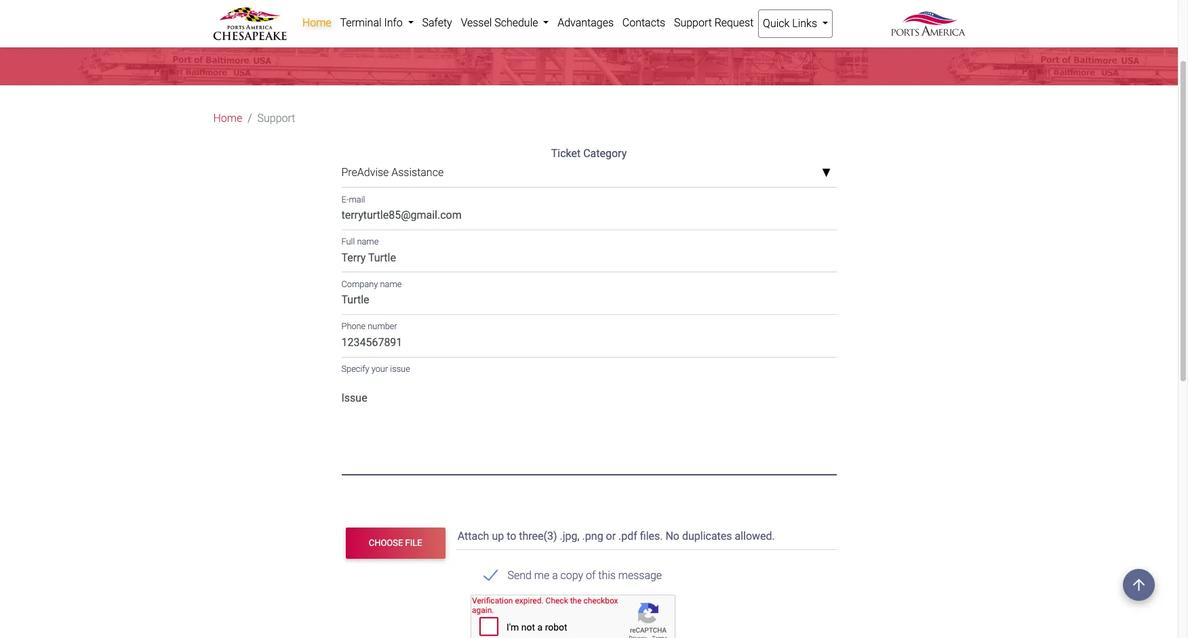 Task type: describe. For each thing, give the bounding box(es) containing it.
advantages link
[[553, 9, 618, 37]]

quick links link
[[758, 9, 833, 38]]

e-mail
[[341, 194, 365, 205]]

advantages
[[558, 16, 614, 29]]

quick links
[[763, 17, 820, 30]]

safety
[[422, 16, 452, 29]]

info
[[384, 16, 403, 29]]

Company name text field
[[341, 289, 837, 315]]

Attach up to three(3) .jpg, .png or .pdf files. No duplicates allowed. text field
[[456, 524, 839, 550]]

name for company name
[[380, 279, 402, 290]]

phone
[[341, 322, 366, 332]]

issue
[[390, 364, 410, 374]]

your
[[371, 364, 388, 374]]

name for full name
[[357, 237, 379, 247]]

request
[[715, 16, 754, 29]]

company name
[[341, 279, 402, 290]]

of
[[586, 569, 596, 582]]

full
[[341, 237, 355, 247]]

safety link
[[418, 9, 456, 37]]

support for support request
[[674, 16, 712, 29]]

1 vertical spatial home
[[213, 112, 242, 125]]

go to top image
[[1123, 570, 1155, 602]]

company
[[341, 279, 378, 290]]

send
[[508, 569, 532, 582]]

vessel schedule link
[[456, 9, 553, 37]]

contacts
[[622, 16, 665, 29]]

a
[[552, 569, 558, 582]]

message
[[618, 569, 662, 582]]

Phone number text field
[[341, 332, 837, 358]]

me
[[534, 569, 550, 582]]

Full name text field
[[341, 247, 837, 273]]



Task type: vqa. For each thing, say whether or not it's contained in the screenshot.
policies.
no



Task type: locate. For each thing, give the bounding box(es) containing it.
category
[[583, 147, 627, 160]]

specify
[[341, 364, 369, 374]]

contacts link
[[618, 9, 670, 37]]

vessel schedule
[[461, 16, 541, 29]]

file
[[405, 538, 422, 549]]

0 horizontal spatial support
[[257, 112, 295, 125]]

mail
[[349, 194, 365, 205]]

home
[[302, 16, 331, 29], [213, 112, 242, 125]]

terminal info link
[[336, 9, 418, 37]]

E-mail email field
[[341, 204, 837, 230]]

choose file
[[369, 538, 422, 549]]

copy
[[561, 569, 583, 582]]

1 vertical spatial support
[[257, 112, 295, 125]]

choose
[[369, 538, 403, 549]]

home link
[[298, 9, 336, 37], [213, 111, 242, 127]]

phone number
[[341, 322, 397, 332]]

send me a copy of this message
[[508, 569, 662, 582]]

name right company
[[380, 279, 402, 290]]

ticket category preadvise assistance
[[341, 147, 627, 179]]

0 vertical spatial support
[[674, 16, 712, 29]]

0 vertical spatial name
[[357, 237, 379, 247]]

terminal
[[340, 16, 382, 29]]

number
[[368, 322, 397, 332]]

support for support
[[257, 112, 295, 125]]

assistance
[[391, 166, 444, 179]]

1 horizontal spatial home
[[302, 16, 331, 29]]

0 vertical spatial home
[[302, 16, 331, 29]]

links
[[792, 17, 817, 30]]

full name
[[341, 237, 379, 247]]

0 horizontal spatial home
[[213, 112, 242, 125]]

0 vertical spatial home link
[[298, 9, 336, 37]]

vessel
[[461, 16, 492, 29]]

terminal info
[[340, 16, 405, 29]]

name
[[357, 237, 379, 247], [380, 279, 402, 290]]

support request
[[674, 16, 754, 29]]

e-
[[341, 194, 349, 205]]

1 horizontal spatial support
[[674, 16, 712, 29]]

name right full
[[357, 237, 379, 247]]

1 horizontal spatial home link
[[298, 9, 336, 37]]

support
[[674, 16, 712, 29], [257, 112, 295, 125]]

quick
[[763, 17, 790, 30]]

support request link
[[670, 9, 758, 37]]

this
[[598, 569, 616, 582]]

1 vertical spatial home link
[[213, 111, 242, 127]]

support inside 'link'
[[674, 16, 712, 29]]

1 vertical spatial name
[[380, 279, 402, 290]]

schedule
[[495, 16, 538, 29]]

Specify your issue text field
[[341, 374, 837, 475]]

preadvise
[[341, 166, 389, 179]]

ticket
[[551, 147, 581, 160]]

specify your issue
[[341, 364, 410, 374]]

0 horizontal spatial name
[[357, 237, 379, 247]]

0 horizontal spatial home link
[[213, 111, 242, 127]]

1 horizontal spatial name
[[380, 279, 402, 290]]



